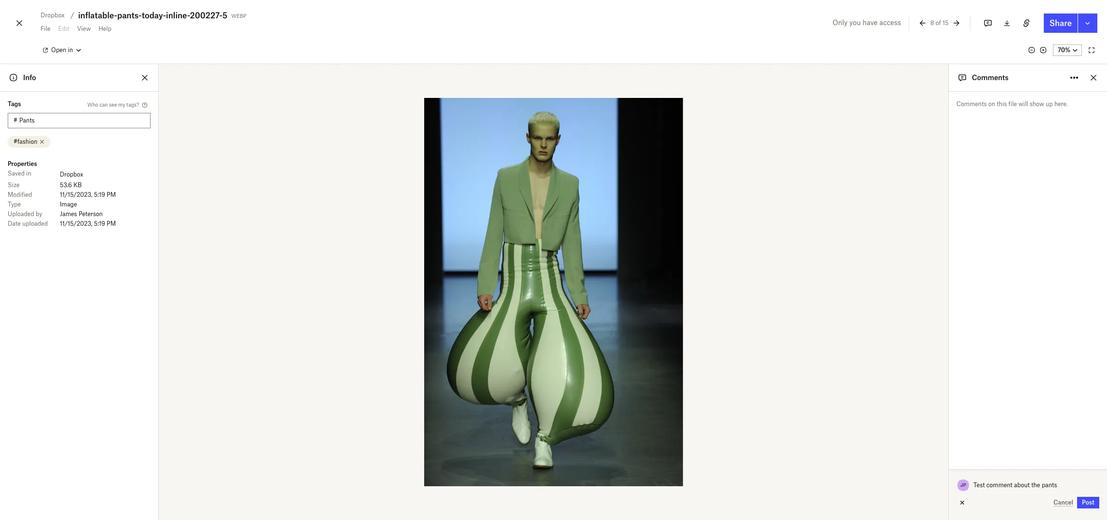 Task type: locate. For each thing, give the bounding box(es) containing it.
0 vertical spatial 11/15/2023,
[[60, 191, 92, 198]]

1 vertical spatial 5:19
[[94, 220, 105, 227]]

53.6
[[60, 181, 72, 189]]

row up the kb
[[8, 169, 151, 180]]

this
[[997, 100, 1007, 108]]

uploaded inside microsoft_pride_21_neutrois.jpg uploaded to
[[924, 374, 946, 380]]

2 11/15/2023, 5:19 pm from the top
[[60, 220, 116, 227]]

dropbox up 53.6 kb
[[60, 171, 83, 178]]

1 5:19 from the top
[[94, 191, 105, 198]]

uploaded inside microsoft_pride_21_bisexual.jpg uploaded to
[[924, 346, 946, 352]]

view button
[[73, 21, 95, 37]]

Add a tag text field
[[19, 115, 145, 126]]

help button
[[95, 21, 115, 37]]

uploaded for microsoft_pride_21_bisexual.jpg
[[924, 346, 946, 352]]

row containing date uploaded
[[8, 219, 151, 229]]

2 11/15/2023, from the top
[[60, 220, 92, 227]]

/ inflatable-pants-today-inline-200227-5 webp
[[70, 11, 246, 20]]

properties
[[8, 160, 37, 167]]

1 horizontal spatial in
[[68, 46, 73, 54]]

0 vertical spatial 5:19
[[94, 191, 105, 198]]

dropbox for dropbox link
[[60, 171, 83, 178]]

row down the kb
[[8, 190, 151, 200]]

to down microsoft_pride_21_bisexual.jpg
[[948, 346, 952, 352]]

5 to from the top
[[948, 431, 952, 437]]

15
[[943, 19, 949, 26]]

1 row from the top
[[8, 169, 151, 180]]

uploaded down microsoft_pride_21_neutrois.jpg
[[924, 374, 946, 380]]

uploaded down by
[[22, 220, 48, 227]]

uploaded down microsoft_pride_21_intersex.jpg
[[924, 431, 946, 437]]

5 row from the top
[[8, 209, 151, 219]]

0 vertical spatial 11/15/2023, 5:19 pm
[[60, 191, 116, 198]]

1 vertical spatial pm
[[107, 220, 116, 227]]

to inside microsoft_pride_21_demisexual.jpg uploaded to
[[948, 318, 952, 323]]

to inside microsoft_pride_21_bisexual.jpg uploaded to
[[948, 346, 952, 352]]

pm
[[107, 191, 116, 198], [107, 220, 116, 227]]

comments
[[972, 73, 1009, 82], [956, 100, 987, 108]]

uploaded inside row
[[8, 210, 34, 218]]

11/15/2023, 5:19 pm
[[60, 191, 116, 198], [60, 220, 116, 227]]

row containing uploaded by
[[8, 209, 151, 219]]

uploaded
[[22, 220, 48, 227], [979, 503, 1005, 510]]

1 vertical spatial 11/15/2023,
[[60, 220, 92, 227]]

to down microsoft_pride_21_pansexual.jpg
[[948, 460, 952, 466]]

1 horizontal spatial uploaded
[[979, 503, 1005, 510]]

2 5:19 from the top
[[94, 220, 105, 227]]

1 11/15/2023, 5:19 pm from the top
[[60, 191, 116, 198]]

6 row from the top
[[8, 219, 151, 229]]

3 to from the top
[[948, 374, 952, 380]]

james
[[60, 210, 77, 218]]

microsoft_pride_21_bisexual.jpg
[[905, 335, 995, 342]]

to down microsoft_pride_21_neutrois.jpg
[[948, 374, 952, 380]]

uploaded
[[8, 210, 34, 218], [924, 318, 946, 323], [924, 346, 946, 352], [924, 374, 946, 380], [924, 403, 946, 409], [924, 431, 946, 437], [924, 460, 946, 466]]

comments up on
[[972, 73, 1009, 82]]

comments left on
[[956, 100, 987, 108]]

table
[[8, 169, 151, 229]]

saved in
[[8, 170, 31, 177]]

3 row from the top
[[8, 190, 151, 200]]

to inside microsoft_pride_21_neutrois.jpg uploaded to
[[948, 374, 952, 380]]

5
[[222, 11, 227, 20]]

here.
[[1054, 100, 1068, 108]]

uploaded for microsoft_pride_21_pride_flag.jpg
[[924, 403, 946, 409]]

11/15/2023, down james peterson
[[60, 220, 92, 227]]

11/15/2023,
[[60, 191, 92, 198], [60, 220, 92, 227]]

uploaded inside "microsoft_pride_21_intersex.jpg uploaded to"
[[924, 431, 946, 437]]

up
[[1046, 100, 1053, 108]]

dropbox
[[41, 12, 65, 19], [60, 171, 83, 178]]

dropbox for dropbox popup button
[[41, 12, 65, 19]]

1 pm from the top
[[107, 191, 116, 198]]

1 to from the top
[[948, 318, 952, 323]]

items
[[927, 503, 943, 510]]

link
[[1064, 482, 1075, 489]]

0 vertical spatial uploaded
[[22, 220, 48, 227]]

in inside row
[[26, 170, 31, 177]]

size
[[8, 181, 20, 189]]

file
[[41, 25, 50, 32]]

in inside open in dropdown button
[[68, 46, 73, 54]]

11/15/2023, 5:19 pm down the kb
[[60, 191, 116, 198]]

microsoft_pride_21_neutrois.jpg
[[905, 363, 995, 371]]

5:19
[[94, 191, 105, 198], [94, 220, 105, 227]]

dropbox inside popup button
[[41, 12, 65, 19]]

comments for comments on this file will show up here.
[[956, 100, 987, 108]]

uploaded inside 'microsoft_pride_21_pride_flag.jpg uploaded to'
[[924, 403, 946, 409]]

dropbox up file
[[41, 12, 65, 19]]

to for microsoft_pride_21_pride_flag.jpg
[[948, 403, 952, 409]]

row up james peterson
[[8, 200, 151, 209]]

table containing saved in
[[8, 169, 151, 229]]

11/15/2023, 5:19 pm for kb
[[60, 191, 116, 198]]

11/15/2023, 5:19 pm down peterson at top left
[[60, 220, 116, 227]]

in down properties
[[26, 170, 31, 177]]

share
[[1049, 18, 1072, 28]]

in for open in
[[68, 46, 73, 54]]

2 row from the top
[[8, 180, 151, 190]]

0 horizontal spatial in
[[26, 170, 31, 177]]

row containing modified
[[8, 190, 151, 200]]

close left sidebar image
[[139, 72, 151, 83]]

to inside "microsoft_pride_21_intersex.jpg uploaded to"
[[948, 431, 952, 437]]

uploaded inside microsoft_pride_21_demisexual.jpg uploaded to
[[924, 318, 946, 323]]

5:19 up peterson at top left
[[94, 191, 105, 198]]

to down microsoft_pride_21_intersex.jpg
[[948, 431, 952, 437]]

1 vertical spatial 11/15/2023, 5:19 pm
[[60, 220, 116, 227]]

have
[[863, 18, 878, 27]]

row
[[8, 169, 151, 180], [8, 180, 151, 190], [8, 190, 151, 200], [8, 200, 151, 209], [8, 209, 151, 219], [8, 219, 151, 229]]

in right the open
[[68, 46, 73, 54]]

2 pm from the top
[[107, 220, 116, 227]]

1 vertical spatial dropbox
[[60, 171, 83, 178]]

0 vertical spatial dropbox
[[41, 12, 65, 19]]

dropbox inside row
[[60, 171, 83, 178]]

1 vertical spatial in
[[26, 170, 31, 177]]

dropbox button
[[37, 10, 68, 21]]

upload successful! alert
[[882, 274, 1095, 520]]

0 vertical spatial in
[[68, 46, 73, 54]]

to
[[948, 318, 952, 323], [948, 346, 952, 352], [948, 374, 952, 380], [948, 403, 952, 409], [948, 431, 952, 437], [948, 460, 952, 466]]

uploaded down type
[[8, 210, 34, 218]]

view
[[77, 25, 91, 32]]

close right sidebar image
[[1088, 72, 1099, 83]]

0 vertical spatial comments
[[972, 73, 1009, 82]]

cancel button
[[1053, 499, 1073, 507]]

uploaded down microsoft_pride_21_demisexual.jpg
[[924, 318, 946, 323]]

uploaded down comment at the right bottom of the page
[[979, 503, 1005, 510]]

share button
[[1044, 14, 1078, 33]]

2 to from the top
[[948, 346, 952, 352]]

test comment about the pants
[[973, 482, 1057, 489]]

11/15/2023, for kb
[[60, 191, 92, 198]]

5:19 down peterson at top left
[[94, 220, 105, 227]]

1 vertical spatial uploaded
[[979, 503, 1005, 510]]

saved
[[8, 170, 25, 177]]

jp
[[960, 482, 966, 488]]

11/15/2023, down the kb
[[60, 191, 92, 198]]

who
[[87, 102, 98, 107]]

uploaded down microsoft_pride_21_bisexual.jpg
[[924, 346, 946, 352]]

4 row from the top
[[8, 200, 151, 209]]

row down james peterson
[[8, 219, 151, 229]]

successfully
[[944, 503, 978, 510]]

0 vertical spatial pm
[[107, 191, 116, 198]]

date
[[8, 220, 21, 227]]

will
[[1018, 100, 1028, 108]]

1 11/15/2023, from the top
[[60, 191, 92, 198]]

row down image
[[8, 209, 151, 219]]

in for saved in
[[26, 170, 31, 177]]

date uploaded
[[8, 220, 48, 227]]

row down dropbox link
[[8, 180, 151, 190]]

uploaded down 'microsoft_pride_21_pride_flag.jpg'
[[924, 403, 946, 409]]

to down 'microsoft_pride_21_pride_flag.jpg'
[[948, 403, 952, 409]]

to for microsoft_pride_21_neutrois.jpg
[[948, 374, 952, 380]]

to inside 'microsoft_pride_21_pride_flag.jpg uploaded to'
[[948, 403, 952, 409]]

4 to from the top
[[948, 403, 952, 409]]

by
[[36, 210, 42, 218]]

you
[[849, 18, 861, 27]]

to down microsoft_pride_21_demisexual.jpg
[[948, 318, 952, 323]]

1 vertical spatial comments
[[956, 100, 987, 108]]

uploaded for microsoft_pride_21_demisexual.jpg
[[924, 318, 946, 323]]



Task type: describe. For each thing, give the bounding box(es) containing it.
upload successful! all items successfully uploaded
[[918, 494, 1005, 510]]

about
[[1014, 482, 1030, 489]]

on
[[988, 100, 995, 108]]

pm for peterson
[[107, 220, 116, 227]]

copy link
[[1048, 482, 1075, 489]]

microsoft_pride_21_neutrois.jpg uploaded to
[[905, 363, 995, 380]]

microsoft_pride_21_intersex.jpg
[[905, 420, 994, 428]]

microsoft_pride_21_lesbian.jpg
[[905, 477, 993, 485]]

/
[[70, 11, 74, 19]]

webp
[[231, 11, 246, 19]]

cancel
[[1053, 499, 1073, 506]]

6 to from the top
[[948, 460, 952, 466]]

70% button
[[1053, 44, 1082, 56]]

copy
[[1048, 482, 1063, 489]]

pm for kb
[[107, 191, 116, 198]]

uploaded inside upload successful! all items successfully uploaded
[[979, 503, 1005, 510]]

#fashion button
[[8, 136, 51, 148]]

microsoft_pride_21_demisexual.jpg uploaded to
[[905, 306, 1004, 323]]

who can see my tags? image
[[141, 101, 149, 109]]

post button
[[1077, 497, 1099, 509]]

200227-
[[190, 11, 223, 20]]

5:19 for james peterson
[[94, 220, 105, 227]]

help
[[99, 25, 111, 32]]

to for microsoft_pride_21_bisexual.jpg
[[948, 346, 952, 352]]

modified
[[8, 191, 32, 198]]

tags
[[8, 100, 21, 108]]

uploaded for microsoft_pride_21_neutrois.jpg
[[924, 374, 946, 380]]

uploaded by
[[8, 210, 42, 218]]

0 horizontal spatial uploaded
[[22, 220, 48, 227]]

close image
[[14, 15, 25, 31]]

access
[[879, 18, 901, 27]]

tags?
[[126, 102, 139, 107]]

uploaded for microsoft_pride_21_intersex.jpg
[[924, 431, 946, 437]]

inflatable-
[[78, 11, 117, 20]]

successful!
[[944, 494, 981, 502]]

#
[[14, 117, 17, 124]]

only you have access
[[833, 18, 901, 27]]

8
[[930, 19, 934, 26]]

today-
[[142, 11, 166, 20]]

70%
[[1058, 46, 1070, 54]]

inline-
[[166, 11, 190, 20]]

test
[[973, 482, 985, 489]]

upload
[[918, 494, 942, 502]]

8 of 15
[[930, 19, 949, 26]]

show
[[1030, 100, 1044, 108]]

comment
[[986, 482, 1012, 489]]

5:19 for 53.6 kb
[[94, 191, 105, 198]]

all
[[918, 503, 926, 510]]

53.6 kb
[[60, 181, 82, 189]]

uploaded down microsoft_pride_21_pansexual.jpg
[[924, 460, 946, 466]]

11/15/2023, for peterson
[[60, 220, 92, 227]]

comments on this file will show up here.
[[956, 100, 1068, 108]]

uploaded to
[[924, 460, 952, 466]]

only
[[833, 18, 848, 27]]

to for microsoft_pride_21_demisexual.jpg
[[948, 318, 952, 323]]

who can see my tags?
[[87, 102, 139, 107]]

file button
[[37, 21, 54, 37]]

info
[[23, 73, 36, 82]]

peterson
[[79, 210, 103, 218]]

microsoft_pride_21_intersex.jpg uploaded to
[[905, 420, 994, 437]]

type
[[8, 201, 21, 208]]

can
[[100, 102, 108, 107]]

kb
[[73, 181, 82, 189]]

row containing size
[[8, 180, 151, 190]]

of
[[936, 19, 941, 26]]

image
[[60, 201, 77, 208]]

my
[[118, 102, 125, 107]]

#fashion
[[14, 138, 37, 145]]

post
[[1082, 499, 1094, 506]]

dropbox link
[[60, 170, 83, 180]]

see
[[109, 102, 117, 107]]

microsoft_pride_21_demisexual.jpg
[[905, 306, 1004, 314]]

comments for comments
[[972, 73, 1009, 82]]

file
[[1008, 100, 1017, 108]]

the
[[1031, 482, 1040, 489]]

open in button
[[37, 42, 86, 58]]

open in
[[51, 46, 73, 54]]

james peterson
[[60, 210, 103, 218]]

pants-
[[117, 11, 142, 20]]

microsoft_pride_21_pride_flag.jpg
[[905, 392, 1000, 399]]

pants
[[1042, 482, 1057, 489]]

row containing saved in
[[8, 169, 151, 180]]

open
[[51, 46, 66, 54]]

copy link button
[[1043, 480, 1080, 492]]

row containing type
[[8, 200, 151, 209]]

microsoft_pride_21_pansexual.jpg
[[905, 449, 1000, 456]]

to for microsoft_pride_21_intersex.jpg
[[948, 431, 952, 437]]

microsoft_pride_21_pride_flag.jpg uploaded to
[[905, 392, 1000, 409]]

11/15/2023, 5:19 pm for peterson
[[60, 220, 116, 227]]

microsoft_pride_21_bisexual.jpg uploaded to
[[905, 335, 995, 352]]



Task type: vqa. For each thing, say whether or not it's contained in the screenshot.
topmost design
no



